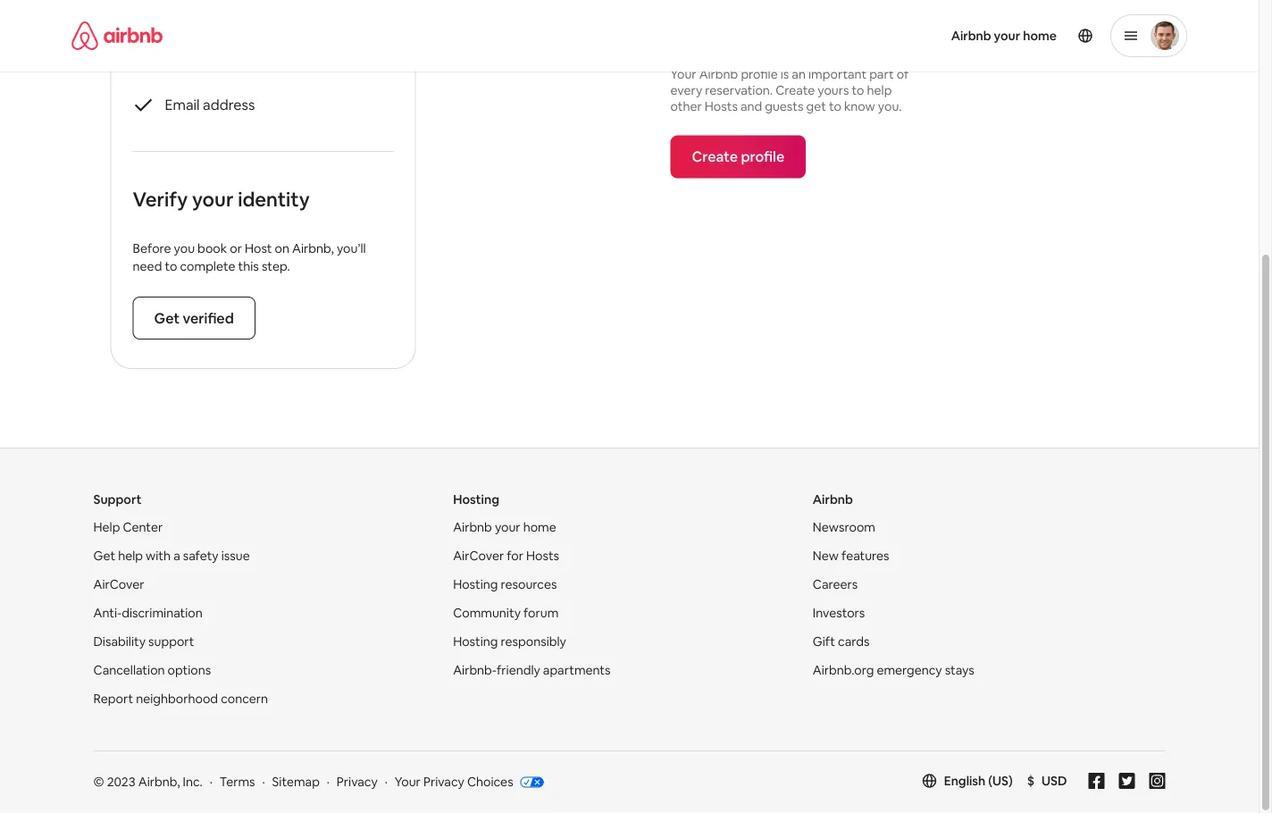 Task type: describe. For each thing, give the bounding box(es) containing it.
1 privacy from the left
[[337, 774, 378, 791]]

hosting for hosting resources
[[453, 577, 498, 593]]

investors link
[[813, 606, 865, 622]]

aircover link
[[93, 577, 144, 593]]

identity
[[238, 187, 310, 212]]

english
[[944, 774, 986, 790]]

create profile
[[692, 148, 785, 166]]

of
[[897, 66, 909, 82]]

your for your airbnb profile is an important part of every reservation. create yours to help other hosts and guests get to know you.
[[671, 66, 697, 82]]

book
[[198, 241, 227, 257]]

features
[[842, 548, 890, 564]]

sitemap
[[272, 774, 320, 791]]

airbnb inside the profile "element"
[[951, 28, 992, 44]]

0 horizontal spatial hosts
[[526, 548, 560, 564]]

airbnb-friendly apartments
[[453, 663, 611, 679]]

your privacy choices
[[395, 774, 514, 791]]

home inside the profile "element"
[[1023, 28, 1057, 44]]

1 vertical spatial help
[[118, 548, 143, 564]]

neighborhood
[[136, 691, 218, 707]]

$ usd
[[1028, 774, 1068, 790]]

new features link
[[813, 548, 890, 564]]

verified
[[183, 309, 234, 328]]

know
[[844, 98, 876, 114]]

verify your identity
[[133, 187, 310, 212]]

hosting responsibly link
[[453, 634, 567, 650]]

or
[[230, 241, 242, 257]]

to inside before you book or host on airbnb, you'll need to complete this step.
[[165, 259, 177, 275]]

disability support link
[[93, 634, 194, 650]]

verify
[[133, 187, 188, 212]]

newsroom link
[[813, 520, 876, 536]]

navigate to twitter image
[[1119, 774, 1135, 790]]

community forum
[[453, 606, 559, 622]]

an
[[792, 66, 806, 82]]

hosting resources link
[[453, 577, 557, 593]]

english (us)
[[944, 774, 1013, 790]]

help center link
[[93, 520, 163, 536]]

your for your privacy choices
[[395, 774, 421, 791]]

get verified
[[154, 309, 234, 328]]

airbnb.org
[[813, 663, 874, 679]]

you'll
[[337, 241, 366, 257]]

1 horizontal spatial to
[[829, 98, 842, 114]]

you
[[174, 241, 195, 257]]

create profile button
[[671, 136, 806, 179]]

2023
[[107, 774, 136, 791]]

get
[[807, 98, 827, 114]]

help center
[[93, 520, 163, 536]]

this
[[238, 259, 259, 275]]

navigate to facebook image
[[1089, 774, 1105, 790]]

friendly
[[497, 663, 540, 679]]

investors
[[813, 606, 865, 622]]

choices
[[467, 774, 514, 791]]

aircover for aircover link
[[93, 577, 144, 593]]

get help with a safety issue link
[[93, 548, 250, 564]]

new
[[813, 548, 839, 564]]

·
[[210, 774, 213, 791]]

report neighborhood concern link
[[93, 691, 268, 707]]

guests
[[765, 98, 804, 114]]

part
[[870, 66, 894, 82]]

aircover for aircover for hosts
[[453, 548, 504, 564]]

with
[[146, 548, 171, 564]]

center
[[123, 520, 163, 536]]

create inside button
[[692, 148, 738, 166]]

resources
[[501, 577, 557, 593]]

information
[[133, 48, 241, 74]]

important
[[809, 66, 867, 82]]

confirmed
[[199, 25, 295, 50]]

help inside your airbnb profile is an important part of every reservation. create yours to help other hosts and guests get to know you.
[[867, 82, 892, 98]]

support
[[93, 492, 142, 508]]

email address
[[165, 96, 255, 114]]

you.
[[878, 98, 902, 114]]

terry's confirmed information
[[133, 25, 295, 74]]

community
[[453, 606, 521, 622]]

yours
[[818, 82, 849, 98]]

$
[[1028, 774, 1035, 790]]

disability
[[93, 634, 146, 650]]

© 2023 airbnb, inc.
[[93, 774, 203, 791]]

disability support
[[93, 634, 194, 650]]

emergency
[[877, 663, 942, 679]]

terms link
[[220, 774, 255, 791]]

anti-
[[93, 606, 122, 622]]

1 vertical spatial your
[[192, 187, 234, 212]]

1 horizontal spatial your
[[495, 520, 521, 536]]

inc.
[[183, 774, 203, 791]]

address
[[203, 96, 255, 114]]

0 horizontal spatial airbnb your home
[[453, 520, 557, 536]]

report
[[93, 691, 133, 707]]

aircover for hosts link
[[453, 548, 560, 564]]

gift cards link
[[813, 634, 870, 650]]

cancellation options link
[[93, 663, 211, 679]]

concern
[[221, 691, 268, 707]]

©
[[93, 774, 104, 791]]

cards
[[838, 634, 870, 650]]

navigate to instagram image
[[1150, 774, 1166, 790]]

airbnb your home link inside the profile "element"
[[941, 17, 1068, 55]]



Task type: locate. For each thing, give the bounding box(es) containing it.
airbnb-
[[453, 663, 497, 679]]

1 profile from the top
[[741, 66, 778, 82]]

3 hosting from the top
[[453, 634, 498, 650]]

anti-discrimination link
[[93, 606, 203, 622]]

careers link
[[813, 577, 858, 593]]

hosting for hosting
[[453, 492, 500, 508]]

support
[[148, 634, 194, 650]]

profile
[[741, 66, 778, 82], [741, 148, 785, 166]]

help
[[867, 82, 892, 98], [118, 548, 143, 564]]

get down help
[[93, 548, 115, 564]]

(us)
[[989, 774, 1013, 790]]

profile left is
[[741, 66, 778, 82]]

1 horizontal spatial hosts
[[705, 98, 738, 114]]

need
[[133, 259, 162, 275]]

profile down and
[[741, 148, 785, 166]]

2 vertical spatial your
[[495, 520, 521, 536]]

gift
[[813, 634, 836, 650]]

host
[[245, 241, 272, 257]]

1 vertical spatial airbnb your home
[[453, 520, 557, 536]]

get left verified
[[154, 309, 180, 328]]

0 vertical spatial home
[[1023, 28, 1057, 44]]

forum
[[524, 606, 559, 622]]

airbnb your home link
[[941, 17, 1068, 55], [453, 520, 557, 536]]

airbnb,
[[292, 241, 334, 257], [138, 774, 180, 791]]

your right privacy link
[[395, 774, 421, 791]]

1 horizontal spatial airbnb your home
[[951, 28, 1057, 44]]

2 horizontal spatial to
[[852, 82, 865, 98]]

0 vertical spatial create
[[776, 82, 815, 98]]

0 horizontal spatial your
[[395, 774, 421, 791]]

every
[[671, 82, 703, 98]]

get help with a safety issue
[[93, 548, 250, 564]]

discrimination
[[122, 606, 203, 622]]

0 vertical spatial airbnb your home link
[[941, 17, 1068, 55]]

airbnb inside your airbnb profile is an important part of every reservation. create yours to help other hosts and guests get to know you.
[[699, 66, 738, 82]]

1 hosting from the top
[[453, 492, 500, 508]]

0 vertical spatial profile
[[741, 66, 778, 82]]

your airbnb profile is an important part of every reservation. create yours to help other hosts and guests get to know you.
[[671, 66, 909, 114]]

reservation.
[[705, 82, 773, 98]]

1 horizontal spatial home
[[1023, 28, 1057, 44]]

hosts inside your airbnb profile is an important part of every reservation. create yours to help other hosts and guests get to know you.
[[705, 98, 738, 114]]

1 vertical spatial profile
[[741, 148, 785, 166]]

cancellation options
[[93, 663, 211, 679]]

airbnb-friendly apartments link
[[453, 663, 611, 679]]

privacy
[[337, 774, 378, 791], [424, 774, 465, 791]]

your up other
[[671, 66, 697, 82]]

create
[[776, 82, 815, 98], [692, 148, 738, 166]]

aircover left for
[[453, 548, 504, 564]]

terms
[[220, 774, 255, 791]]

0 vertical spatial airbnb,
[[292, 241, 334, 257]]

report neighborhood concern
[[93, 691, 268, 707]]

for
[[507, 548, 524, 564]]

and
[[741, 98, 763, 114]]

1 vertical spatial hosts
[[526, 548, 560, 564]]

your privacy choices link
[[395, 774, 544, 792]]

get inside get verified link
[[154, 309, 180, 328]]

create inside your airbnb profile is an important part of every reservation. create yours to help other hosts and guests get to know you.
[[776, 82, 815, 98]]

to right get
[[829, 98, 842, 114]]

airbnb
[[951, 28, 992, 44], [699, 66, 738, 82], [813, 492, 853, 508], [453, 520, 492, 536]]

hosting up community
[[453, 577, 498, 593]]

hosts right for
[[526, 548, 560, 564]]

airbnb, right on
[[292, 241, 334, 257]]

complete
[[180, 259, 235, 275]]

0 horizontal spatial help
[[118, 548, 143, 564]]

1 horizontal spatial your
[[671, 66, 697, 82]]

airbnb, left inc.
[[138, 774, 180, 791]]

responsibly
[[501, 634, 567, 650]]

terry's
[[133, 25, 195, 50]]

0 horizontal spatial create
[[692, 148, 738, 166]]

0 vertical spatial aircover
[[453, 548, 504, 564]]

0 horizontal spatial your
[[192, 187, 234, 212]]

newsroom
[[813, 520, 876, 536]]

2 horizontal spatial your
[[994, 28, 1021, 44]]

2 privacy from the left
[[424, 774, 465, 791]]

step.
[[262, 259, 290, 275]]

hosting for hosting responsibly
[[453, 634, 498, 650]]

1 horizontal spatial privacy
[[424, 774, 465, 791]]

anti-discrimination
[[93, 606, 203, 622]]

stays
[[945, 663, 975, 679]]

help left of
[[867, 82, 892, 98]]

cancellation
[[93, 663, 165, 679]]

0 vertical spatial hosting
[[453, 492, 500, 508]]

safety
[[183, 548, 219, 564]]

0 vertical spatial airbnb your home
[[951, 28, 1057, 44]]

profile element
[[651, 0, 1188, 71]]

1 vertical spatial home
[[523, 520, 557, 536]]

a
[[174, 548, 180, 564]]

profile inside your airbnb profile is an important part of every reservation. create yours to help other hosts and guests get to know you.
[[741, 66, 778, 82]]

0 vertical spatial your
[[671, 66, 697, 82]]

0 vertical spatial hosts
[[705, 98, 738, 114]]

1 vertical spatial airbnb,
[[138, 774, 180, 791]]

your
[[671, 66, 697, 82], [395, 774, 421, 791]]

0 horizontal spatial airbnb,
[[138, 774, 180, 791]]

hosting resources
[[453, 577, 557, 593]]

1 horizontal spatial airbnb your home link
[[941, 17, 1068, 55]]

1 horizontal spatial create
[[776, 82, 815, 98]]

get for verify your identity
[[154, 309, 180, 328]]

airbnb your home
[[951, 28, 1057, 44], [453, 520, 557, 536]]

get for support
[[93, 548, 115, 564]]

1 vertical spatial create
[[692, 148, 738, 166]]

gift cards
[[813, 634, 870, 650]]

1 vertical spatial hosting
[[453, 577, 498, 593]]

0 horizontal spatial to
[[165, 259, 177, 275]]

to down you
[[165, 259, 177, 275]]

hosts
[[705, 98, 738, 114], [526, 548, 560, 564]]

0 horizontal spatial airbnb your home link
[[453, 520, 557, 536]]

2 profile from the top
[[741, 148, 785, 166]]

before
[[133, 241, 171, 257]]

1 horizontal spatial airbnb,
[[292, 241, 334, 257]]

your inside the profile "element"
[[994, 28, 1021, 44]]

0 horizontal spatial aircover
[[93, 577, 144, 593]]

email
[[165, 96, 200, 114]]

1 vertical spatial your
[[395, 774, 421, 791]]

other
[[671, 98, 702, 114]]

to
[[852, 82, 865, 98], [829, 98, 842, 114], [165, 259, 177, 275]]

airbnb your home inside the profile "element"
[[951, 28, 1057, 44]]

1 horizontal spatial help
[[867, 82, 892, 98]]

hosts left and
[[705, 98, 738, 114]]

airbnb, inside before you book or host on airbnb, you'll need to complete this step.
[[292, 241, 334, 257]]

new features
[[813, 548, 890, 564]]

aircover for hosts
[[453, 548, 560, 564]]

1 vertical spatial airbnb your home link
[[453, 520, 557, 536]]

hosting responsibly
[[453, 634, 567, 650]]

0 horizontal spatial privacy
[[337, 774, 378, 791]]

1 horizontal spatial aircover
[[453, 548, 504, 564]]

0 horizontal spatial get
[[93, 548, 115, 564]]

1 vertical spatial get
[[93, 548, 115, 564]]

0 vertical spatial help
[[867, 82, 892, 98]]

help left with
[[118, 548, 143, 564]]

0 vertical spatial get
[[154, 309, 180, 328]]

privacy right sitemap
[[337, 774, 378, 791]]

0 horizontal spatial home
[[523, 520, 557, 536]]

aircover up anti-
[[93, 577, 144, 593]]

2 hosting from the top
[[453, 577, 498, 593]]

hosting up aircover for hosts
[[453, 492, 500, 508]]

hosting up airbnb-
[[453, 634, 498, 650]]

your
[[994, 28, 1021, 44], [192, 187, 234, 212], [495, 520, 521, 536]]

before you book or host on airbnb, you'll need to complete this step.
[[133, 241, 366, 275]]

your inside your airbnb profile is an important part of every reservation. create yours to help other hosts and guests get to know you.
[[671, 66, 697, 82]]

1 horizontal spatial get
[[154, 309, 180, 328]]

2 vertical spatial hosting
[[453, 634, 498, 650]]

1 vertical spatial aircover
[[93, 577, 144, 593]]

careers
[[813, 577, 858, 593]]

to right "yours"
[[852, 82, 865, 98]]

privacy left choices
[[424, 774, 465, 791]]

english (us) button
[[923, 774, 1013, 790]]

community forum link
[[453, 606, 559, 622]]

0 vertical spatial your
[[994, 28, 1021, 44]]

profile inside button
[[741, 148, 785, 166]]



Task type: vqa. For each thing, say whether or not it's contained in the screenshot.
the usually
no



